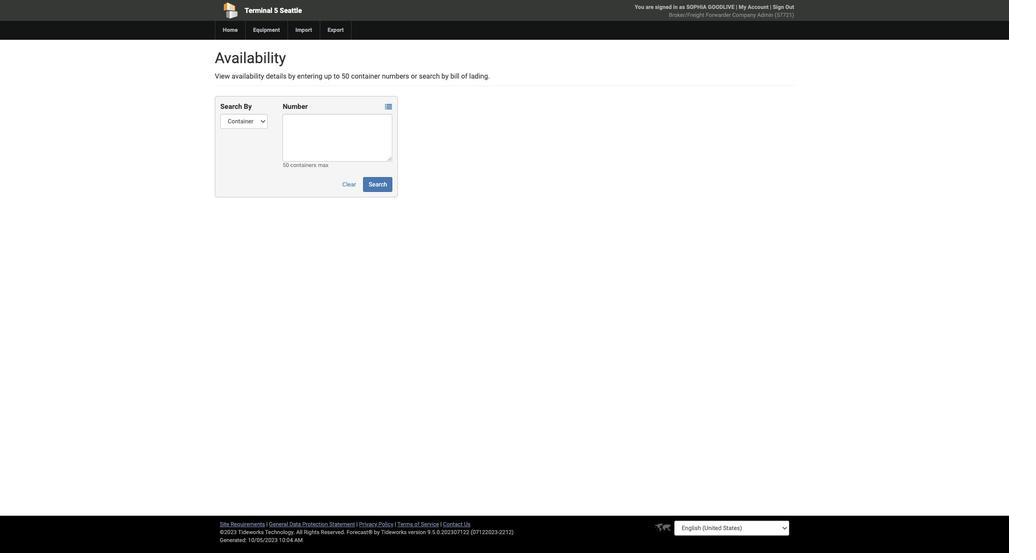 Task type: locate. For each thing, give the bounding box(es) containing it.
of right bill
[[461, 72, 468, 80]]

seattle
[[280, 6, 302, 14]]

9.5.0.202307122
[[428, 529, 470, 536]]

| up forecast®
[[357, 522, 358, 528]]

50 right the to
[[342, 72, 350, 80]]

search inside search button
[[369, 181, 387, 188]]

all
[[296, 529, 303, 536]]

rights
[[304, 529, 320, 536]]

container
[[351, 72, 380, 80]]

5
[[274, 6, 278, 14]]

of up the 'version'
[[415, 522, 420, 528]]

search
[[419, 72, 440, 80]]

terms of service link
[[398, 522, 439, 528]]

technology.
[[265, 529, 295, 536]]

by left bill
[[442, 72, 449, 80]]

import
[[296, 27, 312, 33]]

1 horizontal spatial of
[[461, 72, 468, 80]]

2 horizontal spatial by
[[442, 72, 449, 80]]

terminal 5 seattle
[[245, 6, 302, 14]]

1 vertical spatial search
[[369, 181, 387, 188]]

availability
[[232, 72, 264, 80]]

of
[[461, 72, 468, 80], [415, 522, 420, 528]]

50 left the containers
[[283, 162, 289, 169]]

numbers
[[382, 72, 409, 80]]

0 horizontal spatial search
[[220, 103, 242, 110]]

availability
[[215, 49, 286, 67]]

by down privacy policy link
[[374, 529, 380, 536]]

up
[[324, 72, 332, 80]]

admin
[[758, 12, 774, 18]]

10/05/2023
[[248, 537, 278, 544]]

search button
[[364, 177, 393, 192]]

forwarder
[[706, 12, 731, 18]]

forecast®
[[347, 529, 373, 536]]

0 horizontal spatial 50
[[283, 162, 289, 169]]

site requirements link
[[220, 522, 265, 528]]

home
[[223, 27, 238, 33]]

1 vertical spatial 50
[[283, 162, 289, 169]]

by inside site requirements | general data protection statement | privacy policy | terms of service | contact us ©2023 tideworks technology. all rights reserved. forecast® by tideworks version 9.5.0.202307122 (07122023-2212) generated: 10/05/2023 10:04 am
[[374, 529, 380, 536]]

1 vertical spatial of
[[415, 522, 420, 528]]

1 horizontal spatial search
[[369, 181, 387, 188]]

search
[[220, 103, 242, 110], [369, 181, 387, 188]]

clear button
[[337, 177, 362, 192]]

|
[[736, 4, 738, 10], [770, 4, 772, 10], [267, 522, 268, 528], [357, 522, 358, 528], [395, 522, 396, 528], [441, 522, 442, 528]]

to
[[334, 72, 340, 80]]

| up tideworks
[[395, 522, 396, 528]]

by
[[288, 72, 296, 80], [442, 72, 449, 80], [374, 529, 380, 536]]

site
[[220, 522, 229, 528]]

search left by
[[220, 103, 242, 110]]

my account link
[[739, 4, 769, 10]]

search for search
[[369, 181, 387, 188]]

50
[[342, 72, 350, 80], [283, 162, 289, 169]]

by
[[244, 103, 252, 110]]

company
[[733, 12, 756, 18]]

search for search by
[[220, 103, 242, 110]]

0 vertical spatial search
[[220, 103, 242, 110]]

1 horizontal spatial by
[[374, 529, 380, 536]]

50 containers max
[[283, 162, 329, 169]]

account
[[748, 4, 769, 10]]

broker/freight
[[669, 12, 705, 18]]

max
[[318, 162, 329, 169]]

©2023 tideworks
[[220, 529, 264, 536]]

contact
[[443, 522, 463, 528]]

reserved.
[[321, 529, 345, 536]]

signed
[[655, 4, 672, 10]]

0 horizontal spatial of
[[415, 522, 420, 528]]

search right clear button
[[369, 181, 387, 188]]

home link
[[215, 21, 245, 40]]

by right details
[[288, 72, 296, 80]]

0 vertical spatial 50
[[342, 72, 350, 80]]



Task type: vqa. For each thing, say whether or not it's contained in the screenshot.
purpose.
no



Task type: describe. For each thing, give the bounding box(es) containing it.
you are signed in as sophia goodlive | my account | sign out broker/freight forwarder company admin (57721)
[[635, 4, 795, 18]]

privacy policy link
[[359, 522, 394, 528]]

service
[[421, 522, 439, 528]]

am
[[294, 537, 303, 544]]

(07122023-
[[471, 529, 500, 536]]

general data protection statement link
[[269, 522, 355, 528]]

data
[[290, 522, 301, 528]]

| left my
[[736, 4, 738, 10]]

are
[[646, 4, 654, 10]]

contact us link
[[443, 522, 471, 528]]

details
[[266, 72, 287, 80]]

export
[[328, 27, 344, 33]]

| left sign
[[770, 4, 772, 10]]

my
[[739, 4, 747, 10]]

out
[[786, 4, 795, 10]]

site requirements | general data protection statement | privacy policy | terms of service | contact us ©2023 tideworks technology. all rights reserved. forecast® by tideworks version 9.5.0.202307122 (07122023-2212) generated: 10/05/2023 10:04 am
[[220, 522, 514, 544]]

goodlive
[[708, 4, 735, 10]]

1 horizontal spatial 50
[[342, 72, 350, 80]]

sophia
[[687, 4, 707, 10]]

0 vertical spatial of
[[461, 72, 468, 80]]

sign
[[773, 4, 784, 10]]

lading.
[[470, 72, 490, 80]]

version
[[408, 529, 426, 536]]

Number text field
[[283, 114, 393, 162]]

view availability details by entering up to 50 container numbers or search by bill of lading.
[[215, 72, 490, 80]]

sign out link
[[773, 4, 795, 10]]

entering
[[297, 72, 323, 80]]

in
[[674, 4, 678, 10]]

policy
[[379, 522, 394, 528]]

import link
[[288, 21, 320, 40]]

general
[[269, 522, 288, 528]]

of inside site requirements | general data protection statement | privacy policy | terms of service | contact us ©2023 tideworks technology. all rights reserved. forecast® by tideworks version 9.5.0.202307122 (07122023-2212) generated: 10/05/2023 10:04 am
[[415, 522, 420, 528]]

as
[[680, 4, 685, 10]]

tideworks
[[381, 529, 407, 536]]

generated:
[[220, 537, 247, 544]]

show list image
[[385, 104, 392, 111]]

number
[[283, 103, 308, 110]]

| up 9.5.0.202307122
[[441, 522, 442, 528]]

view
[[215, 72, 230, 80]]

us
[[464, 522, 471, 528]]

(57721)
[[775, 12, 795, 18]]

clear
[[343, 181, 356, 188]]

0 horizontal spatial by
[[288, 72, 296, 80]]

or
[[411, 72, 418, 80]]

requirements
[[231, 522, 265, 528]]

statement
[[330, 522, 355, 528]]

terminal
[[245, 6, 273, 14]]

bill
[[451, 72, 460, 80]]

equipment
[[253, 27, 280, 33]]

containers
[[291, 162, 317, 169]]

terminal 5 seattle link
[[215, 0, 448, 21]]

equipment link
[[245, 21, 288, 40]]

privacy
[[359, 522, 377, 528]]

you
[[635, 4, 645, 10]]

terms
[[398, 522, 413, 528]]

search by
[[220, 103, 252, 110]]

export link
[[320, 21, 352, 40]]

| left general
[[267, 522, 268, 528]]

protection
[[302, 522, 328, 528]]

10:04
[[279, 537, 293, 544]]

2212)
[[500, 529, 514, 536]]



